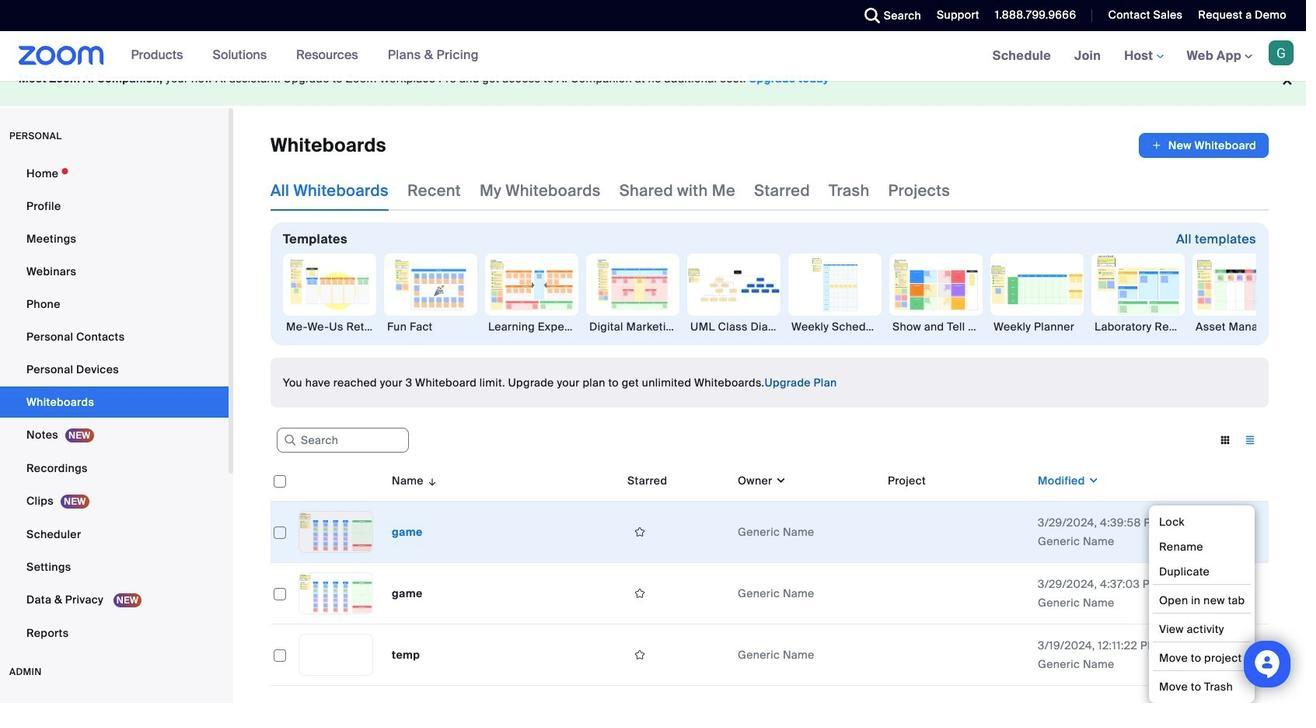 Task type: describe. For each thing, give the bounding box(es) containing it.
laboratory report element
[[1092, 319, 1185, 334]]

temp element
[[392, 648, 420, 662]]

weekly schedule element
[[789, 319, 882, 334]]

list mode, selected image
[[1238, 433, 1263, 447]]

uml class diagram element
[[687, 319, 781, 334]]

cell for second game element from the bottom's click to star the whiteboard game icon
[[882, 502, 1032, 563]]

click to star the whiteboard game image for second game element from the bottom
[[628, 525, 652, 539]]

more options for game image
[[1230, 525, 1255, 539]]

tabs of all whiteboard page tab list
[[271, 170, 950, 211]]

game, modified at mar 29, 2024 by generic name, link image
[[299, 511, 373, 553]]

personal menu menu
[[0, 158, 229, 650]]

show and tell with a twist element
[[890, 319, 983, 334]]

2 thumbnail of game image from the top
[[299, 573, 373, 614]]

2 game element from the top
[[392, 586, 423, 600]]

profile picture image
[[1269, 40, 1294, 65]]

click to star the whiteboard game image for 2nd game element from the top
[[628, 586, 652, 600]]

1 game element from the top
[[392, 525, 423, 539]]

zoom logo image
[[19, 46, 104, 65]]

1 thumbnail of game image from the top
[[299, 512, 373, 552]]

down image
[[773, 473, 787, 488]]

0 vertical spatial application
[[1139, 133, 1269, 158]]

product information navigation
[[119, 31, 491, 81]]



Task type: vqa. For each thing, say whether or not it's contained in the screenshot.
GAME element for first Click to Star the whiteboard game icon from the top of the page
yes



Task type: locate. For each thing, give the bounding box(es) containing it.
arrow down image
[[424, 471, 438, 490]]

game element up temp element
[[392, 586, 423, 600]]

1 vertical spatial click to star the whiteboard game image
[[628, 586, 652, 600]]

game element right the game, modified at mar 29, 2024 by generic name, link image
[[392, 525, 423, 539]]

2 click to star the whiteboard game image from the top
[[628, 586, 652, 600]]

click to star the whiteboard temp image
[[628, 648, 652, 662]]

0 vertical spatial game element
[[392, 525, 423, 539]]

asset management element
[[1193, 319, 1286, 334]]

cell
[[882, 502, 1032, 563], [882, 563, 1032, 624], [882, 624, 1032, 686]]

1 click to star the whiteboard game image from the top
[[628, 525, 652, 539]]

weekly planner element
[[991, 319, 1084, 334]]

0 vertical spatial click to star the whiteboard game image
[[628, 525, 652, 539]]

footer
[[0, 52, 1307, 106]]

meetings navigation
[[981, 31, 1307, 82]]

fun fact element
[[384, 319, 477, 334]]

game element
[[392, 525, 423, 539], [392, 586, 423, 600]]

add image
[[1152, 138, 1163, 153]]

1 vertical spatial game element
[[392, 586, 423, 600]]

2 cell from the top
[[882, 563, 1032, 624]]

click to star the whiteboard game image
[[628, 525, 652, 539], [628, 586, 652, 600]]

cell for click to star the whiteboard game icon for 2nd game element from the top
[[882, 563, 1032, 624]]

banner
[[0, 31, 1307, 82]]

me-we-us retrospective element
[[283, 319, 376, 334]]

cell for click to star the whiteboard temp icon
[[882, 624, 1032, 686]]

digital marketing canvas element
[[586, 319, 680, 334]]

1 cell from the top
[[882, 502, 1032, 563]]

application
[[1139, 133, 1269, 158], [271, 460, 1269, 686]]

3 cell from the top
[[882, 624, 1032, 686]]

Search text field
[[277, 428, 409, 453]]

0 vertical spatial thumbnail of game image
[[299, 512, 373, 552]]

thumbnail of game image
[[299, 512, 373, 552], [299, 573, 373, 614]]

1 vertical spatial thumbnail of game image
[[299, 573, 373, 614]]

thumbnail of temp image
[[299, 635, 373, 675]]

grid mode, not selected image
[[1213, 433, 1238, 447]]

1 vertical spatial application
[[271, 460, 1269, 686]]

learning experience canvas element
[[485, 319, 579, 334]]



